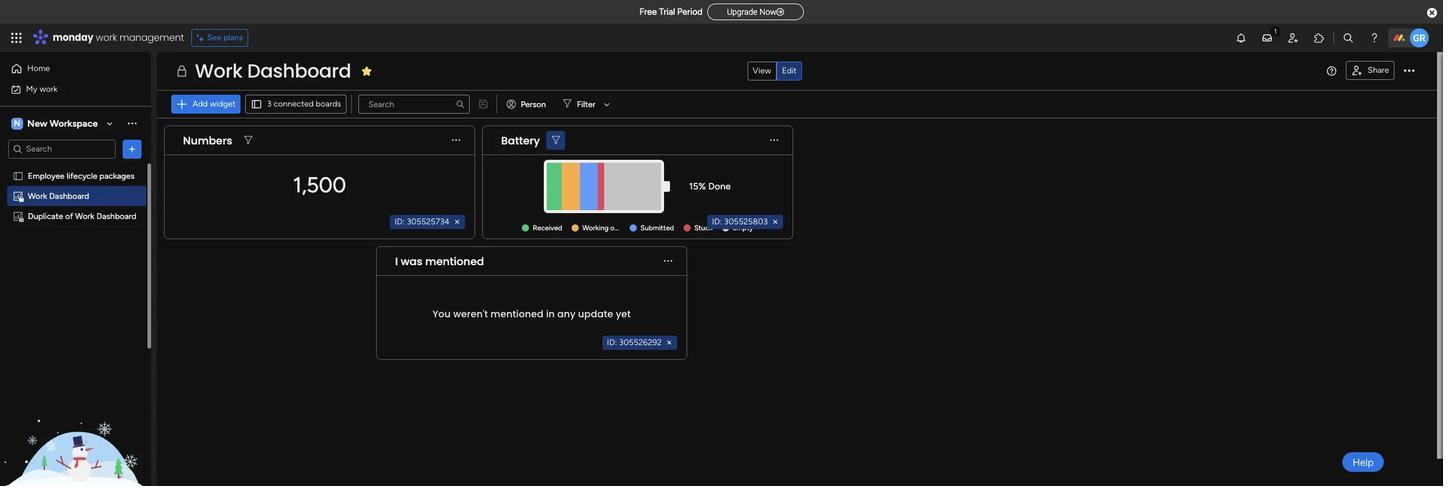Task type: locate. For each thing, give the bounding box(es) containing it.
id: 305526292
[[607, 338, 662, 348]]

id: 305525803
[[712, 217, 768, 227]]

dashboard down packages
[[96, 211, 136, 221]]

filter
[[577, 99, 596, 109]]

0 vertical spatial remove image
[[453, 217, 462, 227]]

1 vertical spatial work dashboard
[[28, 191, 89, 201]]

new
[[27, 118, 47, 129]]

305526292
[[619, 338, 662, 348]]

0 vertical spatial work
[[195, 57, 243, 84]]

share button
[[1346, 61, 1395, 80]]

workspace image
[[11, 117, 23, 130]]

remove image for numbers
[[453, 217, 462, 227]]

dashboard
[[247, 57, 351, 84], [49, 191, 89, 201], [96, 211, 136, 221]]

work dashboard
[[195, 57, 351, 84], [28, 191, 89, 201]]

work dashboard up 3
[[195, 57, 351, 84]]

trial
[[659, 7, 675, 17]]

2 horizontal spatial id:
[[712, 217, 722, 227]]

remove image
[[453, 217, 462, 227], [665, 338, 674, 348]]

0 horizontal spatial remove image
[[453, 217, 462, 227]]

work right my
[[39, 84, 58, 94]]

None search field
[[358, 95, 470, 114]]

remove image for i was mentioned
[[665, 338, 674, 348]]

work right monday
[[96, 31, 117, 44]]

id: for i was mentioned
[[607, 338, 617, 348]]

1 vertical spatial mentioned
[[491, 307, 543, 321]]

invite members image
[[1287, 32, 1299, 44]]

notifications image
[[1235, 32, 1247, 44]]

0 horizontal spatial mentioned
[[425, 254, 484, 269]]

workspace selection element
[[11, 116, 100, 131]]

2 horizontal spatial work
[[195, 57, 243, 84]]

more options image
[[1404, 66, 1415, 76]]

plans
[[223, 33, 243, 43]]

dashboard up of
[[49, 191, 89, 201]]

public board image
[[12, 170, 24, 182]]

free
[[639, 7, 657, 17]]

work
[[195, 57, 243, 84], [28, 191, 47, 201], [75, 211, 94, 221]]

working
[[582, 224, 609, 232]]

help
[[1353, 456, 1374, 468]]

mentioned left in
[[491, 307, 543, 321]]

0 vertical spatial work
[[96, 31, 117, 44]]

arrow down image
[[600, 97, 614, 111]]

private dashboard image
[[12, 190, 24, 202], [12, 211, 24, 222]]

numbers
[[183, 133, 232, 148]]

work
[[96, 31, 117, 44], [39, 84, 58, 94]]

1 horizontal spatial dashboard
[[96, 211, 136, 221]]

remove image right 305525734 at the left of page
[[453, 217, 462, 227]]

received
[[533, 224, 562, 232]]

1 vertical spatial private dashboard image
[[12, 211, 24, 222]]

mentioned right was
[[425, 254, 484, 269]]

lottie animation element
[[0, 367, 151, 486]]

work dashboard inside banner
[[195, 57, 351, 84]]

private dashboard image left duplicate
[[12, 211, 24, 222]]

id: left the 305526292
[[607, 338, 617, 348]]

see plans button
[[191, 29, 248, 47]]

0 vertical spatial mentioned
[[425, 254, 484, 269]]

work dashboard up of
[[28, 191, 89, 201]]

15%
[[689, 181, 706, 192]]

view
[[753, 66, 771, 76]]

Filter dashboard by text search field
[[358, 95, 470, 114]]

id: left 305525734 at the left of page
[[395, 217, 405, 227]]

in
[[546, 307, 555, 321]]

0 horizontal spatial dashboard
[[49, 191, 89, 201]]

1 horizontal spatial id:
[[607, 338, 617, 348]]

work for my
[[39, 84, 58, 94]]

Work Dashboard field
[[192, 57, 354, 84]]

1 horizontal spatial mentioned
[[491, 307, 543, 321]]

inbox image
[[1261, 32, 1273, 44]]

add widget
[[193, 99, 236, 109]]

1 image
[[1270, 24, 1281, 38]]

dapulse close image
[[1427, 7, 1437, 19]]

work inside work dashboard banner
[[195, 57, 243, 84]]

2 private dashboard image from the top
[[12, 211, 24, 222]]

packages
[[99, 171, 134, 181]]

more dots image for battery
[[770, 136, 778, 145]]

1 private dashboard image from the top
[[12, 190, 24, 202]]

help image
[[1368, 32, 1380, 44]]

remove image right the 305526292
[[665, 338, 674, 348]]

1 vertical spatial remove image
[[665, 338, 674, 348]]

0 vertical spatial dashboard
[[247, 57, 351, 84]]

0 horizontal spatial id:
[[395, 217, 405, 227]]

private dashboard image for work dashboard
[[12, 190, 24, 202]]

0 horizontal spatial work
[[28, 191, 47, 201]]

home button
[[7, 59, 127, 78]]

see
[[207, 33, 221, 43]]

id: 305525803 element
[[707, 215, 783, 229]]

id:
[[395, 217, 405, 227], [712, 217, 722, 227], [607, 338, 617, 348]]

person button
[[502, 95, 553, 114]]

on
[[610, 224, 618, 232]]

done
[[708, 181, 731, 192]]

work right of
[[75, 211, 94, 221]]

305525734
[[407, 217, 450, 227]]

private dashboard image down public board image
[[12, 190, 24, 202]]

i was mentioned
[[395, 254, 484, 269]]

0 horizontal spatial more dots image
[[452, 136, 460, 145]]

0 horizontal spatial work
[[39, 84, 58, 94]]

list box
[[0, 164, 151, 386]]

2 horizontal spatial more dots image
[[770, 136, 778, 145]]

dashboard up 3 connected boards
[[247, 57, 351, 84]]

remove image inside id: 305526292 element
[[665, 338, 674, 348]]

mentioned
[[425, 254, 484, 269], [491, 307, 543, 321]]

person
[[521, 99, 546, 109]]

work up duplicate
[[28, 191, 47, 201]]

2 horizontal spatial dashboard
[[247, 57, 351, 84]]

employee
[[28, 171, 65, 181]]

now
[[760, 7, 776, 17]]

0 vertical spatial work dashboard
[[195, 57, 351, 84]]

1 horizontal spatial remove image
[[665, 338, 674, 348]]

2 vertical spatial dashboard
[[96, 211, 136, 221]]

0 horizontal spatial work dashboard
[[28, 191, 89, 201]]

add
[[193, 99, 208, 109]]

battery
[[501, 133, 540, 148]]

work down see plans button
[[195, 57, 243, 84]]

list box containing employee lifecycle packages
[[0, 164, 151, 386]]

duplicate
[[28, 211, 63, 221]]

connected
[[274, 99, 314, 109]]

more dots image
[[452, 136, 460, 145], [770, 136, 778, 145], [664, 257, 672, 266]]

id: left empty
[[712, 217, 722, 227]]

1 vertical spatial work
[[39, 84, 58, 94]]

private dashboard image
[[175, 64, 189, 78]]

free trial period
[[639, 7, 703, 17]]

id: for numbers
[[395, 217, 405, 227]]

remove from favorites image
[[361, 65, 372, 77]]

any
[[557, 307, 576, 321]]

0 vertical spatial private dashboard image
[[12, 190, 24, 202]]

private dashboard image for duplicate of work dashboard
[[12, 211, 24, 222]]

menu image
[[1327, 66, 1337, 76]]

options image
[[126, 143, 138, 155]]

1 horizontal spatial work
[[96, 31, 117, 44]]

add widget button
[[171, 95, 240, 114]]

2 vertical spatial work
[[75, 211, 94, 221]]

1 vertical spatial work
[[28, 191, 47, 201]]

of
[[65, 211, 73, 221]]

305525803
[[724, 217, 768, 227]]

work inside button
[[39, 84, 58, 94]]

3 connected boards button
[[245, 95, 346, 114]]

home
[[27, 63, 50, 73]]

workspace
[[50, 118, 98, 129]]

my work button
[[7, 80, 127, 99]]

option
[[0, 165, 151, 168]]

1 horizontal spatial work dashboard
[[195, 57, 351, 84]]

upgrade now
[[727, 7, 776, 17]]

remove image inside id: 305525734 element
[[453, 217, 462, 227]]



Task type: vqa. For each thing, say whether or not it's contained in the screenshot.
What is the life event? Field
no



Task type: describe. For each thing, give the bounding box(es) containing it.
workspace options image
[[126, 117, 138, 129]]

search everything image
[[1342, 32, 1354, 44]]

monday work management
[[53, 31, 184, 44]]

15% done
[[689, 181, 731, 192]]

apps image
[[1313, 32, 1325, 44]]

boards
[[316, 99, 341, 109]]

mentioned for was
[[425, 254, 484, 269]]

edit button
[[777, 62, 802, 81]]

weren't
[[453, 307, 488, 321]]

lottie animation image
[[0, 367, 151, 486]]

greg robinson image
[[1410, 28, 1429, 47]]

help button
[[1343, 453, 1384, 472]]

employee lifecycle packages
[[28, 171, 134, 181]]

work dashboard banner
[[157, 52, 1437, 118]]

monday
[[53, 31, 93, 44]]

i
[[395, 254, 398, 269]]

n
[[14, 118, 20, 128]]

filter button
[[558, 95, 614, 114]]

management
[[120, 31, 184, 44]]

1,500
[[293, 172, 346, 198]]

3
[[267, 99, 272, 109]]

dapulse drag handle 3 image
[[490, 136, 495, 145]]

id: 305525734
[[395, 217, 450, 227]]

more dots image for numbers
[[452, 136, 460, 145]]

submitted
[[641, 224, 674, 232]]

update
[[578, 307, 613, 321]]

1 horizontal spatial more dots image
[[664, 257, 672, 266]]

working on it
[[582, 224, 625, 232]]

3 connected boards
[[267, 99, 341, 109]]

Search in workspace field
[[25, 142, 99, 156]]

display modes group
[[747, 62, 802, 81]]

select product image
[[11, 32, 23, 44]]

stuck
[[694, 224, 713, 232]]

you
[[433, 307, 451, 321]]

empty
[[733, 224, 753, 232]]

upgrade
[[727, 7, 758, 17]]

my work
[[26, 84, 58, 94]]

it
[[620, 224, 625, 232]]

view button
[[747, 62, 777, 81]]

mentioned for weren't
[[491, 307, 543, 321]]

period
[[677, 7, 703, 17]]

work for monday
[[96, 31, 117, 44]]

edit
[[782, 66, 797, 76]]

lifecycle
[[67, 171, 97, 181]]

dapulse rightstroke image
[[776, 8, 784, 17]]

you weren't mentioned in any update yet
[[433, 307, 631, 321]]

dashboard inside banner
[[247, 57, 351, 84]]

new workspace
[[27, 118, 98, 129]]

share
[[1368, 65, 1389, 75]]

was
[[401, 254, 422, 269]]

search image
[[455, 100, 465, 109]]

v2 funnel image
[[552, 136, 560, 145]]

yet
[[616, 307, 631, 321]]

id: for battery
[[712, 217, 722, 227]]

id: 305525734 element
[[390, 215, 465, 229]]

my
[[26, 84, 37, 94]]

work dashboard inside list box
[[28, 191, 89, 201]]

remove image
[[771, 217, 780, 227]]

id: 305526292 element
[[602, 336, 677, 350]]

duplicate of work dashboard
[[28, 211, 136, 221]]

v2 funnel image
[[244, 136, 252, 145]]

widget
[[210, 99, 236, 109]]

1 horizontal spatial work
[[75, 211, 94, 221]]

1 vertical spatial dashboard
[[49, 191, 89, 201]]

see plans
[[207, 33, 243, 43]]

upgrade now link
[[707, 3, 804, 20]]



